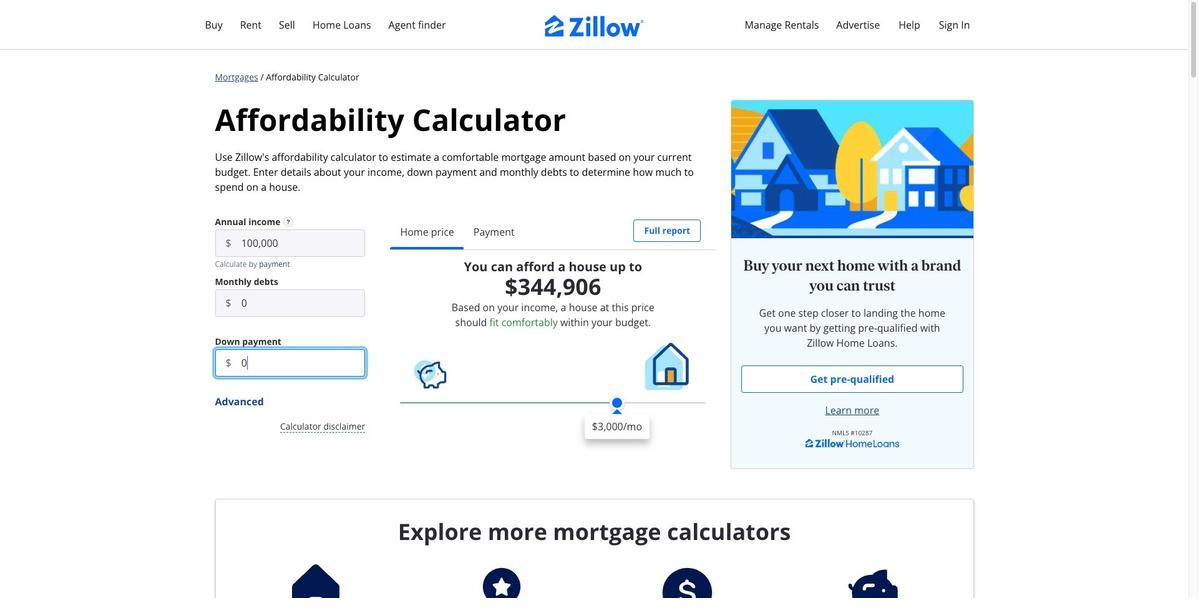 Task type: locate. For each thing, give the bounding box(es) containing it.
piggy bank image
[[413, 357, 448, 393], [415, 361, 447, 389]]

group
[[742, 366, 964, 393]]

zillow logo image
[[545, 15, 645, 37]]

  text field down   text box
[[241, 350, 365, 377]]

main navigation
[[0, 0, 1189, 50]]

  text field up   text box
[[241, 230, 365, 257]]

1 vertical spatial   text field
[[241, 350, 365, 377]]

  text field
[[241, 290, 365, 317]]

monthly payment slider
[[585, 396, 650, 439]]

tab panel
[[390, 250, 716, 439]]

  text field
[[241, 230, 365, 257], [241, 350, 365, 377]]

1   text field from the top
[[241, 230, 365, 257]]

0 vertical spatial   text field
[[241, 230, 365, 257]]

house image
[[642, 341, 694, 393], [645, 343, 689, 390]]



Task type: vqa. For each thing, say whether or not it's contained in the screenshot.
Amaris element on the left of the page
no



Task type: describe. For each thing, give the bounding box(es) containing it.
default tabs example tab list
[[390, 215, 716, 250]]

2   text field from the top
[[241, 350, 365, 377]]

zillow home loans image
[[806, 438, 899, 449]]



